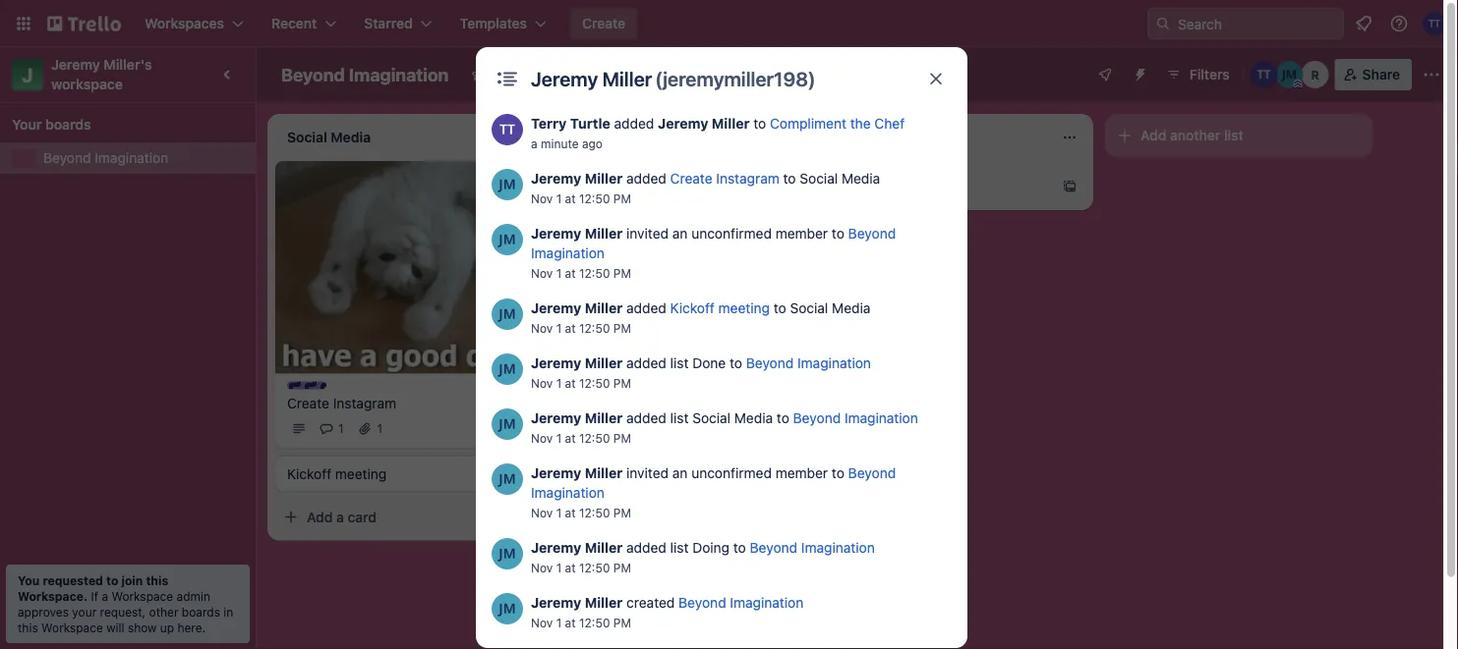 Task type: locate. For each thing, give the bounding box(es) containing it.
0 notifications image
[[1352, 12, 1376, 35]]

to inside jeremy miller added kickoff meeting to social media nov 1 at 12:50 pm
[[774, 300, 786, 317]]

added right turtle
[[614, 116, 654, 132]]

0 vertical spatial unconfirmed
[[691, 226, 772, 242]]

3 nov from the top
[[531, 322, 553, 335]]

r
[[1311, 68, 1319, 82]]

0 vertical spatial chef
[[875, 116, 905, 132]]

to inside jeremy miller added create instagram to social media nov 1 at 12:50 pm
[[783, 171, 796, 187]]

compliment down (jeremymiller198)
[[770, 116, 847, 132]]

this inside you requested to join this workspace.
[[146, 574, 168, 588]]

the
[[850, 116, 871, 132], [647, 226, 667, 242]]

added
[[614, 116, 654, 132], [626, 171, 667, 187], [626, 300, 667, 317], [626, 355, 667, 372], [626, 411, 667, 427], [626, 540, 667, 557]]

1 vertical spatial create from template… image
[[783, 297, 798, 313]]

2 jeremy miller (jeremymiller198) image from the top
[[492, 299, 523, 330]]

1 vertical spatial terry turtle (terryturtle) image
[[496, 417, 519, 441]]

12:50 inside jeremy miller added list done to beyond imagination nov 1 at 12:50 pm
[[579, 377, 610, 390]]

1 horizontal spatial workspace
[[111, 590, 173, 604]]

this right join
[[146, 574, 168, 588]]

chef inside terry turtle added jeremy miller to compliment the chef a minute ago
[[875, 116, 905, 132]]

compliment inside terry turtle added jeremy miller to compliment the chef a minute ago
[[770, 116, 847, 132]]

card
[[906, 178, 935, 195], [627, 296, 656, 313], [348, 509, 377, 525]]

1 vertical spatial an
[[672, 466, 688, 482]]

social
[[800, 171, 838, 187], [790, 300, 828, 317], [692, 411, 731, 427]]

add a card
[[865, 178, 935, 195], [586, 296, 656, 313], [307, 509, 377, 525]]

this down approves
[[18, 621, 38, 635]]

create
[[582, 15, 626, 31], [670, 171, 712, 187], [287, 395, 329, 411]]

beyond imagination inside board name text box
[[281, 64, 449, 85]]

your boards
[[12, 117, 91, 133]]

kickoff up done at left
[[670, 300, 715, 317]]

here.
[[177, 621, 206, 635]]

2 vertical spatial create
[[287, 395, 329, 411]]

dec 1
[[590, 253, 621, 266]]

jeremy miller's workspace
[[51, 57, 156, 92]]

0 vertical spatial this
[[146, 574, 168, 588]]

2 horizontal spatial create
[[670, 171, 712, 187]]

12:50 inside jeremy miller added list social media to beyond imagination nov 1 at 12:50 pm
[[579, 432, 610, 445]]

1 horizontal spatial create from template… image
[[1062, 179, 1078, 195]]

2 unconfirmed from the top
[[691, 466, 772, 482]]

1 horizontal spatial compliment
[[770, 116, 847, 132]]

0 vertical spatial instagram
[[716, 171, 780, 187]]

kickoff meeting link up done at left
[[670, 300, 770, 317]]

1 horizontal spatial kickoff
[[670, 300, 715, 317]]

0 vertical spatial terry turtle (terryturtle) image
[[1423, 12, 1446, 35]]

your
[[72, 606, 97, 619]]

1 vertical spatial media
[[832, 300, 871, 317]]

0 horizontal spatial create
[[287, 395, 329, 411]]

card for rightmost the add a card button
[[906, 178, 935, 195]]

media inside jeremy miller added kickoff meeting to social media nov 1 at 12:50 pm
[[832, 300, 871, 317]]

added left done at left
[[626, 355, 667, 372]]

added down the dec 1 checkbox
[[626, 300, 667, 317]]

0 horizontal spatial card
[[348, 509, 377, 525]]

added inside jeremy miller added list done to beyond imagination nov 1 at 12:50 pm
[[626, 355, 667, 372]]

1 vertical spatial boards
[[182, 606, 220, 619]]

jeremy miller added list done to beyond imagination nov 1 at 12:50 pm
[[531, 355, 871, 390]]

miller
[[603, 67, 652, 90], [712, 116, 750, 132], [585, 171, 623, 187], [585, 226, 623, 242], [585, 300, 623, 317], [585, 355, 623, 372], [585, 411, 623, 427], [585, 466, 623, 482], [585, 540, 623, 557], [585, 595, 623, 612]]

workspace
[[51, 76, 123, 92]]

create down color: purple, title: none 'image'
[[287, 395, 329, 411]]

0 horizontal spatial add a card
[[307, 509, 377, 525]]

0 vertical spatial workspace
[[111, 590, 173, 604]]

jeremy miller (jeremymiller198) image for create
[[492, 169, 523, 201]]

search image
[[1155, 16, 1171, 31]]

unconfirmed down jeremy miller added list social media to beyond imagination nov 1 at 12:50 pm
[[691, 466, 772, 482]]

1 inside jeremy miller added create instagram to social media nov 1 at 12:50 pm
[[556, 192, 562, 205]]

0 horizontal spatial compliment
[[566, 226, 643, 242]]

1 vertical spatial the
[[647, 226, 667, 242]]

kickoff meeting link
[[670, 300, 770, 317], [287, 465, 515, 484]]

customize views image
[[627, 65, 647, 85]]

0 vertical spatial invited
[[626, 226, 669, 242]]

7 pm from the top
[[613, 561, 631, 575]]

boards
[[45, 117, 91, 133], [182, 606, 220, 619]]

1 vertical spatial chef
[[671, 226, 701, 242]]

1 jeremy miller invited an unconfirmed member to from the top
[[531, 226, 848, 242]]

1 vertical spatial create instagram link
[[287, 394, 515, 413]]

pm inside jeremy miller added list social media to beyond imagination nov 1 at 12:50 pm
[[613, 432, 631, 445]]

member
[[776, 226, 828, 242], [776, 466, 828, 482]]

jeremy miller (jeremymiller198) image for added list social media to
[[492, 409, 523, 440]]

1 vertical spatial add a card button
[[555, 289, 775, 321]]

thoughts
[[586, 170, 640, 184]]

7 at from the top
[[565, 561, 576, 575]]

2 vertical spatial add a card button
[[275, 502, 496, 533]]

terry
[[531, 116, 567, 132]]

1 vertical spatial jeremy miller invited an unconfirmed member to
[[531, 466, 848, 482]]

1 vertical spatial add a card
[[586, 296, 656, 313]]

0 vertical spatial member
[[776, 226, 828, 242]]

pm inside jeremy miller added create instagram to social media nov 1 at 12:50 pm
[[613, 192, 631, 205]]

kickoff inside jeremy miller added kickoff meeting to social media nov 1 at 12:50 pm
[[670, 300, 715, 317]]

2 vertical spatial card
[[348, 509, 377, 525]]

this
[[146, 574, 168, 588], [18, 621, 38, 635]]

jeremy inside jeremy miller's workspace
[[51, 57, 100, 73]]

unconfirmed
[[691, 226, 772, 242], [691, 466, 772, 482]]

meeting up done at left
[[718, 300, 770, 317]]

1 horizontal spatial add a card
[[586, 296, 656, 313]]

1 vertical spatial card
[[627, 296, 656, 313]]

imagination
[[349, 64, 449, 85], [95, 150, 168, 166], [531, 245, 605, 262], [797, 355, 871, 372], [845, 411, 918, 427], [531, 485, 605, 501], [801, 540, 875, 557], [730, 595, 804, 612]]

1 horizontal spatial boards
[[182, 606, 220, 619]]

added inside jeremy miller added create instagram to social media nov 1 at 12:50 pm
[[626, 171, 667, 187]]

jeremy miller (jeremymiller198) image for added list doing to
[[492, 539, 523, 570]]

5 at from the top
[[565, 432, 576, 445]]

will
[[106, 621, 124, 635]]

add
[[1141, 127, 1167, 144], [865, 178, 891, 195], [586, 296, 612, 313], [307, 509, 333, 525]]

0 vertical spatial social
[[800, 171, 838, 187]]

media inside jeremy miller added create instagram to social media nov 1 at 12:50 pm
[[842, 171, 880, 187]]

6 at from the top
[[565, 506, 576, 520]]

jeremy
[[51, 57, 100, 73], [531, 67, 598, 90], [658, 116, 708, 132], [531, 171, 581, 187], [531, 226, 581, 242], [531, 300, 581, 317], [531, 355, 581, 372], [531, 411, 581, 427], [531, 466, 581, 482], [531, 540, 581, 557], [531, 595, 581, 612]]

member up rubyanndersson (rubyanndersson) icon
[[776, 226, 828, 242]]

terry turtle added jeremy miller to compliment the chef a minute ago
[[531, 116, 905, 150]]

1 inside jeremy miller added list social media to beyond imagination nov 1 at 12:50 pm
[[556, 432, 562, 445]]

4 at from the top
[[565, 377, 576, 390]]

0 horizontal spatial this
[[18, 621, 38, 635]]

workspace
[[111, 590, 173, 604], [41, 621, 103, 635]]

nov 1 at 12:50 pm link down color: bold red, title: "thoughts" element
[[531, 192, 631, 205]]

2 horizontal spatial card
[[906, 178, 935, 195]]

0 vertical spatial create from template… image
[[1062, 179, 1078, 195]]

instagram up kickoff meeting
[[333, 395, 396, 411]]

beyond imagination link
[[43, 148, 244, 168], [531, 226, 896, 262], [746, 355, 871, 372], [793, 411, 918, 427], [531, 466, 896, 501], [750, 540, 875, 557], [679, 595, 804, 612]]

1 nov 1 at 12:50 pm from the top
[[531, 266, 631, 280]]

this inside if a workspace admin approves your request, other boards in this workspace will show up here.
[[18, 621, 38, 635]]

1 inside "jeremy miller created beyond imagination nov 1 at 12:50 pm"
[[556, 616, 562, 630]]

add a card for the add a card button to the middle
[[586, 296, 656, 313]]

0 horizontal spatial create instagram link
[[287, 394, 515, 413]]

unconfirmed down jeremy miller added create instagram to social media nov 1 at 12:50 pm
[[691, 226, 772, 242]]

0 horizontal spatial boards
[[45, 117, 91, 133]]

2 vertical spatial terry turtle (terryturtle) image
[[492, 114, 523, 146]]

invited
[[626, 226, 669, 242], [626, 466, 669, 482]]

3 pm from the top
[[613, 322, 631, 335]]

chef
[[875, 116, 905, 132], [671, 226, 701, 242]]

color: bold red, title: "thoughts" element
[[566, 169, 640, 184]]

added inside terry turtle added jeremy miller to compliment the chef a minute ago
[[614, 116, 654, 132]]

jeremy inside jeremy miller added list doing to beyond imagination nov 1 at 12:50 pm
[[531, 540, 581, 557]]

meeting down create instagram
[[335, 466, 387, 482]]

8 at from the top
[[565, 616, 576, 630]]

at
[[565, 192, 576, 205], [565, 266, 576, 280], [565, 322, 576, 335], [565, 377, 576, 390], [565, 432, 576, 445], [565, 506, 576, 520], [565, 561, 576, 575], [565, 616, 576, 630]]

4 12:50 from the top
[[579, 377, 610, 390]]

1 vertical spatial compliment
[[566, 226, 643, 242]]

1 vertical spatial member
[[776, 466, 828, 482]]

12:50
[[579, 192, 610, 205], [579, 266, 610, 280], [579, 322, 610, 335], [579, 377, 610, 390], [579, 432, 610, 445], [579, 506, 610, 520], [579, 561, 610, 575], [579, 616, 610, 630]]

card for the add a card button to the middle
[[627, 296, 656, 313]]

list inside jeremy miller added list done to beyond imagination nov 1 at 12:50 pm
[[670, 355, 689, 372]]

nov 1 at 12:50 pm link down the dec 1 checkbox
[[531, 322, 631, 335]]

added right thinking
[[626, 171, 667, 187]]

0 vertical spatial nov 1 at 12:50 pm
[[531, 266, 631, 280]]

board
[[567, 66, 605, 83]]

pm
[[613, 192, 631, 205], [613, 266, 631, 280], [613, 322, 631, 335], [613, 377, 631, 390], [613, 432, 631, 445], [613, 506, 631, 520], [613, 561, 631, 575], [613, 616, 631, 630]]

nov inside jeremy miller added list done to beyond imagination nov 1 at 12:50 pm
[[531, 377, 553, 390]]

added inside jeremy miller added list doing to beyond imagination nov 1 at 12:50 pm
[[626, 540, 667, 557]]

8 nov from the top
[[531, 616, 553, 630]]

kickoff
[[670, 300, 715, 317], [287, 466, 331, 482]]

1 horizontal spatial meeting
[[718, 300, 770, 317]]

compliment the chef link
[[770, 116, 905, 132], [566, 224, 794, 244]]

12:50 inside jeremy miller added create instagram to social media nov 1 at 12:50 pm
[[579, 192, 610, 205]]

0 horizontal spatial terry turtle (terryturtle) image
[[492, 114, 523, 146]]

0 vertical spatial create instagram link
[[670, 171, 780, 187]]

color: purple, title: none image
[[287, 382, 326, 390]]

Dec 1 checkbox
[[566, 248, 627, 271]]

7 nov from the top
[[531, 561, 553, 575]]

a for the add a card button to the middle
[[616, 296, 623, 313]]

1 horizontal spatial the
[[850, 116, 871, 132]]

0 horizontal spatial create from template… image
[[783, 297, 798, 313]]

to inside jeremy miller added list done to beyond imagination nov 1 at 12:50 pm
[[730, 355, 742, 372]]

jeremy inside jeremy miller added list done to beyond imagination nov 1 at 12:50 pm
[[531, 355, 581, 372]]

terry turtle (terryturtle) image left r
[[1250, 61, 1278, 88]]

list right another
[[1224, 127, 1243, 144]]

7 12:50 from the top
[[579, 561, 610, 575]]

0 vertical spatial create
[[582, 15, 626, 31]]

create instagram link
[[670, 171, 780, 187], [287, 394, 515, 413]]

nov 1 at 12:50 pm link
[[531, 192, 631, 205], [531, 322, 631, 335]]

0 horizontal spatial kickoff meeting link
[[287, 465, 515, 484]]

0 horizontal spatial terry turtle (terryturtle) image
[[496, 417, 519, 441]]

2 nov 1 at 12:50 pm from the top
[[531, 506, 631, 520]]

to
[[753, 116, 766, 132], [783, 171, 796, 187], [832, 226, 844, 242], [774, 300, 786, 317], [730, 355, 742, 372], [777, 411, 789, 427], [832, 466, 844, 482], [733, 540, 746, 557], [106, 574, 118, 588]]

1 horizontal spatial card
[[627, 296, 656, 313]]

1 vertical spatial nov 1 at 12:50 pm link
[[531, 322, 631, 335]]

nov
[[531, 192, 553, 205], [531, 266, 553, 280], [531, 322, 553, 335], [531, 377, 553, 390], [531, 432, 553, 445], [531, 506, 553, 520], [531, 561, 553, 575], [531, 616, 553, 630]]

0 horizontal spatial kickoff
[[287, 466, 331, 482]]

dec
[[590, 253, 612, 266]]

Search field
[[1171, 9, 1343, 38]]

2 an from the top
[[672, 466, 688, 482]]

0 horizontal spatial instagram
[[333, 395, 396, 411]]

beyond inside jeremy miller added list done to beyond imagination nov 1 at 12:50 pm
[[746, 355, 794, 372]]

if
[[91, 590, 98, 604]]

0 vertical spatial kickoff
[[670, 300, 715, 317]]

an down jeremy miller added list social media to beyond imagination nov 1 at 12:50 pm
[[672, 466, 688, 482]]

1 vertical spatial workspace
[[41, 621, 103, 635]]

jeremy miller (jeremymiller198) image
[[492, 169, 523, 201], [492, 299, 523, 330], [492, 464, 523, 496], [492, 594, 523, 625]]

thinking link
[[566, 181, 794, 201]]

list left done at left
[[670, 355, 689, 372]]

jeremy miller invited an unconfirmed member to
[[531, 226, 848, 242], [531, 466, 848, 482]]

an down thinking link on the top
[[672, 226, 688, 242]]

a
[[531, 137, 537, 150], [895, 178, 903, 195], [616, 296, 623, 313], [336, 509, 344, 525], [102, 590, 108, 604]]

star or unstar board image
[[470, 67, 486, 83]]

1 horizontal spatial kickoff meeting link
[[670, 300, 770, 317]]

add for the add a card button to the middle
[[586, 296, 612, 313]]

r button
[[1302, 61, 1329, 88]]

added for miller
[[614, 116, 654, 132]]

add a card button
[[834, 171, 1054, 203], [555, 289, 775, 321], [275, 502, 496, 533]]

jeremy inside jeremy miller added list social media to beyond imagination nov 1 at 12:50 pm
[[531, 411, 581, 427]]

added inside jeremy miller added kickoff meeting to social media nov 1 at 12:50 pm
[[626, 300, 667, 317]]

you
[[18, 574, 40, 588]]

miller inside jeremy miller added create instagram to social media nov 1 at 12:50 pm
[[585, 171, 623, 187]]

workspace down join
[[111, 590, 173, 604]]

1 nov 1 at 12:50 pm link from the top
[[531, 192, 631, 205]]

the inside terry turtle added jeremy miller to compliment the chef a minute ago
[[850, 116, 871, 132]]

imagination inside board name text box
[[349, 64, 449, 85]]

5 12:50 from the top
[[579, 432, 610, 445]]

1 pm from the top
[[613, 192, 631, 205]]

list
[[1224, 127, 1243, 144], [670, 355, 689, 372], [670, 411, 689, 427], [670, 540, 689, 557]]

boards down admin
[[182, 606, 220, 619]]

beyond
[[281, 64, 345, 85], [43, 150, 91, 166], [848, 226, 896, 242], [746, 355, 794, 372], [793, 411, 841, 427], [848, 466, 896, 482], [750, 540, 798, 557], [679, 595, 726, 612]]

1 horizontal spatial terry turtle (terryturtle) image
[[720, 248, 743, 271]]

0 horizontal spatial chef
[[671, 226, 701, 242]]

invited down thinking link on the top
[[626, 226, 669, 242]]

1 at from the top
[[565, 192, 576, 205]]

2 nov 1 at 12:50 pm link from the top
[[531, 322, 631, 335]]

jeremy miller invited an unconfirmed member to down thinking link on the top
[[531, 226, 848, 242]]

1 inside jeremy miller added list doing to beyond imagination nov 1 at 12:50 pm
[[556, 561, 562, 575]]

0 vertical spatial an
[[672, 226, 688, 242]]

instagram
[[716, 171, 780, 187], [333, 395, 396, 411]]

a minute ago link
[[531, 137, 603, 150]]

0 vertical spatial nov 1 at 12:50 pm link
[[531, 192, 631, 205]]

list inside button
[[1224, 127, 1243, 144]]

0 vertical spatial meeting
[[718, 300, 770, 317]]

compliment the chef
[[566, 226, 701, 242]]

12:50 inside jeremy miller added list doing to beyond imagination nov 1 at 12:50 pm
[[579, 561, 610, 575]]

0 vertical spatial card
[[906, 178, 935, 195]]

added for social
[[626, 411, 667, 427]]

list for added list doing to
[[670, 540, 689, 557]]

1
[[556, 192, 562, 205], [615, 253, 621, 266], [556, 266, 562, 280], [556, 322, 562, 335], [556, 377, 562, 390], [338, 422, 344, 436], [377, 422, 383, 436], [556, 432, 562, 445], [556, 506, 562, 520], [556, 561, 562, 575], [556, 616, 562, 630]]

admin
[[177, 590, 210, 604]]

rubyanndersson (rubyanndersson) image
[[1302, 61, 1329, 88]]

social inside jeremy miller added list social media to beyond imagination nov 1 at 12:50 pm
[[692, 411, 731, 427]]

kickoff down create instagram
[[287, 466, 331, 482]]

2 jeremy miller invited an unconfirmed member to from the top
[[531, 466, 848, 482]]

nov inside jeremy miller added create instagram to social media nov 1 at 12:50 pm
[[531, 192, 553, 205]]

kickoff meeting link down create instagram
[[287, 465, 515, 484]]

media
[[842, 171, 880, 187], [832, 300, 871, 317], [734, 411, 773, 427]]

terry turtle (terryturtle) image left terry
[[492, 114, 523, 146]]

list inside jeremy miller added list doing to beyond imagination nov 1 at 12:50 pm
[[670, 540, 689, 557]]

member down jeremy miller added list social media to beyond imagination nov 1 at 12:50 pm
[[776, 466, 828, 482]]

2 vertical spatial media
[[734, 411, 773, 427]]

at inside jeremy miller added kickoff meeting to social media nov 1 at 12:50 pm
[[565, 322, 576, 335]]

1 12:50 from the top
[[579, 192, 610, 205]]

jeremy miller (jeremymiller198) image for invited an unconfirmed member to
[[492, 224, 523, 256]]

show
[[128, 621, 157, 635]]

workspace down your
[[41, 621, 103, 635]]

1 vertical spatial kickoff
[[287, 466, 331, 482]]

pm inside jeremy miller added list done to beyond imagination nov 1 at 12:50 pm
[[613, 377, 631, 390]]

compliment up dec 1
[[566, 226, 643, 242]]

0 horizontal spatial the
[[647, 226, 667, 242]]

0 vertical spatial media
[[842, 171, 880, 187]]

create for create
[[582, 15, 626, 31]]

jeremy inside jeremy miller added create instagram to social media nov 1 at 12:50 pm
[[531, 171, 581, 187]]

create up board
[[582, 15, 626, 31]]

1 vertical spatial this
[[18, 621, 38, 635]]

pm inside "jeremy miller created beyond imagination nov 1 at 12:50 pm"
[[613, 616, 631, 630]]

beyond inside board name text box
[[281, 64, 345, 85]]

0 vertical spatial kickoff meeting link
[[670, 300, 770, 317]]

to inside jeremy miller added list social media to beyond imagination nov 1 at 12:50 pm
[[777, 411, 789, 427]]

5 pm from the top
[[613, 432, 631, 445]]

jeremy inside jeremy miller added kickoff meeting to social media nov 1 at 12:50 pm
[[531, 300, 581, 317]]

6 12:50 from the top
[[579, 506, 610, 520]]

nov inside jeremy miller added kickoff meeting to social media nov 1 at 12:50 pm
[[531, 322, 553, 335]]

terry turtle (terryturtle) image right open information menu image
[[1423, 12, 1446, 35]]

social inside jeremy miller added kickoff meeting to social media nov 1 at 12:50 pm
[[790, 300, 828, 317]]

3 at from the top
[[565, 322, 576, 335]]

1 horizontal spatial create instagram link
[[670, 171, 780, 187]]

1 vertical spatial social
[[790, 300, 828, 317]]

social inside jeremy miller added create instagram to social media nov 1 at 12:50 pm
[[800, 171, 838, 187]]

12:50 inside "jeremy miller created beyond imagination nov 1 at 12:50 pm"
[[579, 616, 610, 630]]

an
[[672, 226, 688, 242], [672, 466, 688, 482]]

meeting
[[718, 300, 770, 317], [335, 466, 387, 482]]

create inside button
[[582, 15, 626, 31]]

list inside jeremy miller added list social media to beyond imagination nov 1 at 12:50 pm
[[670, 411, 689, 427]]

jeremy miller (jeremymiller198) image
[[1276, 61, 1303, 88], [492, 224, 523, 256], [747, 248, 771, 271], [492, 354, 523, 385], [492, 409, 523, 440], [492, 539, 523, 570]]

automation image
[[1125, 59, 1152, 87]]

workspace visible image
[[506, 67, 522, 83]]

added for done
[[626, 355, 667, 372]]

create instagram
[[287, 395, 396, 411]]

compliment
[[770, 116, 847, 132], [566, 226, 643, 242]]

2 horizontal spatial add a card button
[[834, 171, 1054, 203]]

create instagram link up kickoff meeting
[[287, 394, 515, 413]]

create from template… image for rightmost the add a card button
[[1062, 179, 1078, 195]]

0 vertical spatial add a card
[[865, 178, 935, 195]]

4 jeremy miller (jeremymiller198) image from the top
[[492, 594, 523, 625]]

3 12:50 from the top
[[579, 322, 610, 335]]

added up created
[[626, 540, 667, 557]]

1 nov from the top
[[531, 192, 553, 205]]

1 jeremy miller (jeremymiller198) image from the top
[[492, 169, 523, 201]]

6 pm from the top
[[613, 506, 631, 520]]

1 vertical spatial invited
[[626, 466, 669, 482]]

create from template… image
[[1062, 179, 1078, 195], [783, 297, 798, 313]]

0 vertical spatial boards
[[45, 117, 91, 133]]

2 invited from the top
[[626, 466, 669, 482]]

request,
[[100, 606, 146, 619]]

boards right your
[[45, 117, 91, 133]]

0 vertical spatial compliment
[[770, 116, 847, 132]]

added down jeremy miller added list done to beyond imagination nov 1 at 12:50 pm
[[626, 411, 667, 427]]

nov 1 at 12:50 pm
[[531, 266, 631, 280], [531, 506, 631, 520]]

1 inside checkbox
[[615, 253, 621, 266]]

to inside you requested to join this workspace.
[[106, 574, 118, 588]]

1 horizontal spatial this
[[146, 574, 168, 588]]

create down terry turtle added jeremy miller to compliment the chef a minute ago
[[670, 171, 712, 187]]

add a card for rightmost the add a card button
[[865, 178, 935, 195]]

Board name text field
[[271, 59, 459, 90]]

add another list
[[1141, 127, 1243, 144]]

8 pm from the top
[[613, 616, 631, 630]]

approves
[[18, 606, 69, 619]]

terry turtle (terryturtle) image
[[720, 248, 743, 271], [496, 417, 519, 441]]

1 horizontal spatial instagram
[[716, 171, 780, 187]]

instagram down terry turtle added jeremy miller to compliment the chef a minute ago
[[716, 171, 780, 187]]

1 vertical spatial unconfirmed
[[691, 466, 772, 482]]

list left doing
[[670, 540, 689, 557]]

0 vertical spatial add a card button
[[834, 171, 1054, 203]]

list down jeremy miller added list done to beyond imagination nov 1 at 12:50 pm
[[670, 411, 689, 427]]

0 horizontal spatial meeting
[[335, 466, 387, 482]]

8 12:50 from the top
[[579, 616, 610, 630]]

2 vertical spatial social
[[692, 411, 731, 427]]

added inside jeremy miller added list social media to beyond imagination nov 1 at 12:50 pm
[[626, 411, 667, 427]]

4 nov from the top
[[531, 377, 553, 390]]

1 vertical spatial instagram
[[333, 395, 396, 411]]

3 jeremy miller (jeremymiller198) image from the top
[[492, 464, 523, 496]]

power ups image
[[1097, 67, 1113, 83]]

jeremy miller added kickoff meeting to social media nov 1 at 12:50 pm
[[531, 300, 871, 335]]

2 horizontal spatial add a card
[[865, 178, 935, 195]]

create instagram link down terry turtle added jeremy miller to compliment the chef a minute ago
[[670, 171, 780, 187]]

beyond imagination
[[281, 64, 449, 85], [43, 150, 168, 166], [531, 226, 896, 262], [531, 466, 896, 501]]

at inside jeremy miller added list done to beyond imagination nov 1 at 12:50 pm
[[565, 377, 576, 390]]

terry turtle (terryturtle) image
[[1423, 12, 1446, 35], [1250, 61, 1278, 88], [492, 114, 523, 146]]

jeremy miller invited an unconfirmed member to down jeremy miller added list social media to beyond imagination nov 1 at 12:50 pm
[[531, 466, 848, 482]]

0 vertical spatial jeremy miller invited an unconfirmed member to
[[531, 226, 848, 242]]

1 vertical spatial terry turtle (terryturtle) image
[[1250, 61, 1278, 88]]

(jeremymiller198)
[[655, 67, 816, 90]]

0 vertical spatial the
[[850, 116, 871, 132]]

share
[[1362, 66, 1400, 83]]

4 pm from the top
[[613, 377, 631, 390]]

2 horizontal spatial terry turtle (terryturtle) image
[[1423, 12, 1446, 35]]

board link
[[533, 59, 617, 90]]

1 vertical spatial nov 1 at 12:50 pm
[[531, 506, 631, 520]]

5 nov from the top
[[531, 432, 553, 445]]

invited down jeremy miller added list social media to beyond imagination nov 1 at 12:50 pm
[[626, 466, 669, 482]]

thoughts thinking
[[566, 170, 640, 199]]



Task type: vqa. For each thing, say whether or not it's contained in the screenshot.
topmost Terry Turtle (terryturtle) icon
yes



Task type: describe. For each thing, give the bounding box(es) containing it.
jeremy miller added list doing to beyond imagination nov 1 at 12:50 pm
[[531, 540, 875, 575]]

in
[[224, 606, 233, 619]]

social for meeting
[[790, 300, 828, 317]]

join
[[121, 574, 143, 588]]

added for meeting
[[626, 300, 667, 317]]

to inside jeremy miller added list doing to beyond imagination nov 1 at 12:50 pm
[[733, 540, 746, 557]]

you requested to join this workspace.
[[18, 574, 168, 604]]

minute
[[541, 137, 579, 150]]

imagination inside jeremy miller added list social media to beyond imagination nov 1 at 12:50 pm
[[845, 411, 918, 427]]

filters button
[[1160, 59, 1236, 90]]

workspace.
[[18, 590, 88, 604]]

1 member from the top
[[776, 226, 828, 242]]

show menu image
[[1422, 65, 1441, 85]]

open information menu image
[[1389, 14, 1409, 33]]

0 horizontal spatial add a card button
[[275, 502, 496, 533]]

nov inside "jeremy miller created beyond imagination nov 1 at 12:50 pm"
[[531, 616, 553, 630]]

miller's
[[104, 57, 152, 73]]

card for leftmost the add a card button
[[348, 509, 377, 525]]

1 vertical spatial meeting
[[335, 466, 387, 482]]

1 horizontal spatial terry turtle (terryturtle) image
[[1250, 61, 1278, 88]]

added for doing
[[626, 540, 667, 557]]

pm inside jeremy miller added list doing to beyond imagination nov 1 at 12:50 pm
[[613, 561, 631, 575]]

1 invited from the top
[[626, 226, 669, 242]]

jeremy miller added list social media to beyond imagination nov 1 at 12:50 pm
[[531, 411, 918, 445]]

thinking
[[566, 182, 621, 199]]

done
[[692, 355, 726, 372]]

2 member from the top
[[776, 466, 828, 482]]

add for 'add another list' button
[[1141, 127, 1167, 144]]

beyond inside jeremy miller added list doing to beyond imagination nov 1 at 12:50 pm
[[750, 540, 798, 557]]

meeting inside jeremy miller added kickoff meeting to social media nov 1 at 12:50 pm
[[718, 300, 770, 317]]

to inside terry turtle added jeremy miller to compliment the chef a minute ago
[[753, 116, 766, 132]]

1 inside jeremy miller added kickoff meeting to social media nov 1 at 12:50 pm
[[556, 322, 562, 335]]

a inside terry turtle added jeremy miller to compliment the chef a minute ago
[[531, 137, 537, 150]]

12:50 inside jeremy miller added kickoff meeting to social media nov 1 at 12:50 pm
[[579, 322, 610, 335]]

2 nov from the top
[[531, 266, 553, 280]]

1 vertical spatial compliment the chef link
[[566, 224, 794, 244]]

if a workspace admin approves your request, other boards in this workspace will show up here.
[[18, 590, 233, 635]]

1 vertical spatial kickoff meeting link
[[287, 465, 515, 484]]

social for instagram
[[800, 171, 838, 187]]

instagram inside jeremy miller added create instagram to social media nov 1 at 12:50 pm
[[716, 171, 780, 187]]

your
[[12, 117, 42, 133]]

requested
[[43, 574, 103, 588]]

imagination inside jeremy miller added list doing to beyond imagination nov 1 at 12:50 pm
[[801, 540, 875, 557]]

1 horizontal spatial add a card button
[[555, 289, 775, 321]]

doing
[[692, 540, 730, 557]]

1 an from the top
[[672, 226, 688, 242]]

j
[[22, 63, 33, 86]]

share button
[[1335, 59, 1412, 90]]

jeremy miller (jeremymiller198) image for added list done to
[[492, 354, 523, 385]]

nov inside jeremy miller added list doing to beyond imagination nov 1 at 12:50 pm
[[531, 561, 553, 575]]

other
[[149, 606, 178, 619]]

add another list button
[[1105, 114, 1373, 157]]

miller inside jeremy miller added list done to beyond imagination nov 1 at 12:50 pm
[[585, 355, 623, 372]]

miller inside jeremy miller added list social media to beyond imagination nov 1 at 12:50 pm
[[585, 411, 623, 427]]

create from template… image for the add a card button to the middle
[[783, 297, 798, 313]]

miller inside terry turtle added jeremy miller to compliment the chef a minute ago
[[712, 116, 750, 132]]

list for added list social media to
[[670, 411, 689, 427]]

miller inside jeremy miller added kickoff meeting to social media nov 1 at 12:50 pm
[[585, 300, 623, 317]]

primary element
[[0, 0, 1458, 47]]

jeremy inside terry turtle added jeremy miller to compliment the chef a minute ago
[[658, 116, 708, 132]]

nov inside jeremy miller added list social media to beyond imagination nov 1 at 12:50 pm
[[531, 432, 553, 445]]

filters
[[1189, 66, 1230, 83]]

back to home image
[[47, 8, 121, 39]]

rubyanndersson (rubyanndersson) image
[[775, 248, 798, 271]]

media for instagram
[[842, 171, 880, 187]]

a inside if a workspace admin approves your request, other boards in this workspace will show up here.
[[102, 590, 108, 604]]

ago
[[582, 137, 603, 150]]

list for added list done to
[[670, 355, 689, 372]]

2 12:50 from the top
[[579, 266, 610, 280]]

jeremy miller (jeremymiller198) image for beyond
[[492, 594, 523, 625]]

turtle
[[570, 116, 610, 132]]

add for leftmost the add a card button
[[307, 509, 333, 525]]

create inside jeremy miller added create instagram to social media nov 1 at 12:50 pm
[[670, 171, 712, 187]]

nov 1 at 12:50 pm link for kickoff meeting
[[531, 322, 631, 335]]

kickoff meeting
[[287, 466, 387, 482]]

create button
[[570, 8, 637, 39]]

jeremy miller (jeremymiller198)
[[531, 67, 816, 90]]

miller inside jeremy miller added list doing to beyond imagination nov 1 at 12:50 pm
[[585, 540, 623, 557]]

media inside jeremy miller added list social media to beyond imagination nov 1 at 12:50 pm
[[734, 411, 773, 427]]

at inside "jeremy miller created beyond imagination nov 1 at 12:50 pm"
[[565, 616, 576, 630]]

at inside jeremy miller added list doing to beyond imagination nov 1 at 12:50 pm
[[565, 561, 576, 575]]

0 vertical spatial terry turtle (terryturtle) image
[[720, 248, 743, 271]]

jeremy miller (jeremymiller198) image for kickoff
[[492, 299, 523, 330]]

a for rightmost the add a card button
[[895, 178, 903, 195]]

jeremy miller added create instagram to social media nov 1 at 12:50 pm
[[531, 171, 880, 205]]

terry turtle (terryturtle) image inside primary element
[[1423, 12, 1446, 35]]

beyond inside "jeremy miller created beyond imagination nov 1 at 12:50 pm"
[[679, 595, 726, 612]]

jeremy miller created beyond imagination nov 1 at 12:50 pm
[[531, 595, 804, 630]]

jeremy inside "jeremy miller created beyond imagination nov 1 at 12:50 pm"
[[531, 595, 581, 612]]

boards inside if a workspace admin approves your request, other boards in this workspace will show up here.
[[182, 606, 220, 619]]

add for rightmost the add a card button
[[865, 178, 891, 195]]

create for create instagram
[[287, 395, 329, 411]]

nov 1 at 12:50 pm link for create instagram
[[531, 192, 631, 205]]

at inside jeremy miller added create instagram to social media nov 1 at 12:50 pm
[[565, 192, 576, 205]]

1 inside jeremy miller added list done to beyond imagination nov 1 at 12:50 pm
[[556, 377, 562, 390]]

at inside jeremy miller added list social media to beyond imagination nov 1 at 12:50 pm
[[565, 432, 576, 445]]

your boards with 1 items element
[[12, 113, 234, 137]]

a for leftmost the add a card button
[[336, 509, 344, 525]]

6 nov from the top
[[531, 506, 553, 520]]

0 horizontal spatial workspace
[[41, 621, 103, 635]]

another
[[1170, 127, 1221, 144]]

created
[[626, 595, 675, 612]]

1 unconfirmed from the top
[[691, 226, 772, 242]]

up
[[160, 621, 174, 635]]

imagination inside jeremy miller added list done to beyond imagination nov 1 at 12:50 pm
[[797, 355, 871, 372]]

added for instagram
[[626, 171, 667, 187]]

0 vertical spatial compliment the chef link
[[770, 116, 905, 132]]

imagination inside "jeremy miller created beyond imagination nov 1 at 12:50 pm"
[[730, 595, 804, 612]]

beyond inside jeremy miller added list social media to beyond imagination nov 1 at 12:50 pm
[[793, 411, 841, 427]]

add a card for leftmost the add a card button
[[307, 509, 377, 525]]

miller inside "jeremy miller created beyond imagination nov 1 at 12:50 pm"
[[585, 595, 623, 612]]

media for meeting
[[832, 300, 871, 317]]

pm inside jeremy miller added kickoff meeting to social media nov 1 at 12:50 pm
[[613, 322, 631, 335]]

2 pm from the top
[[613, 266, 631, 280]]

2 at from the top
[[565, 266, 576, 280]]



